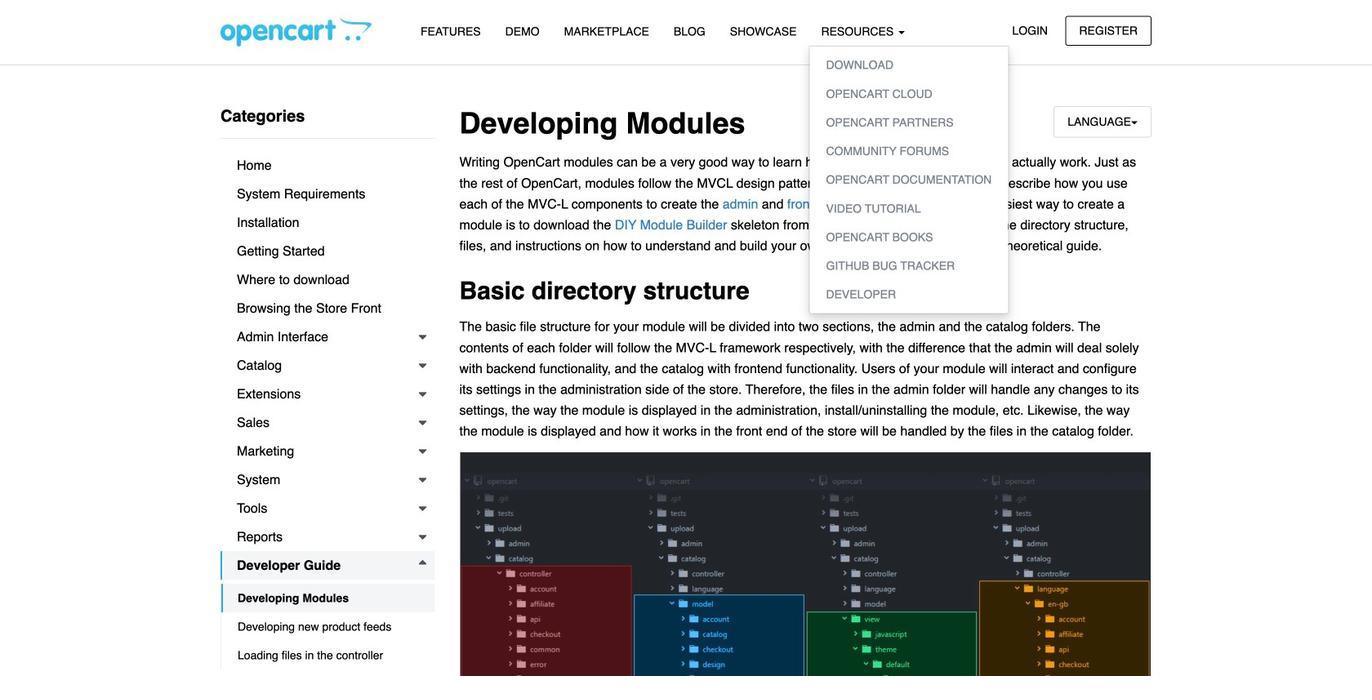 Task type: vqa. For each thing, say whether or not it's contained in the screenshot.
OpenCart - Open Source Shopping Cart Solution image
yes



Task type: locate. For each thing, give the bounding box(es) containing it.
opencart - open source shopping cart solution image
[[221, 17, 372, 47]]

file struct image
[[459, 452, 1152, 676]]



